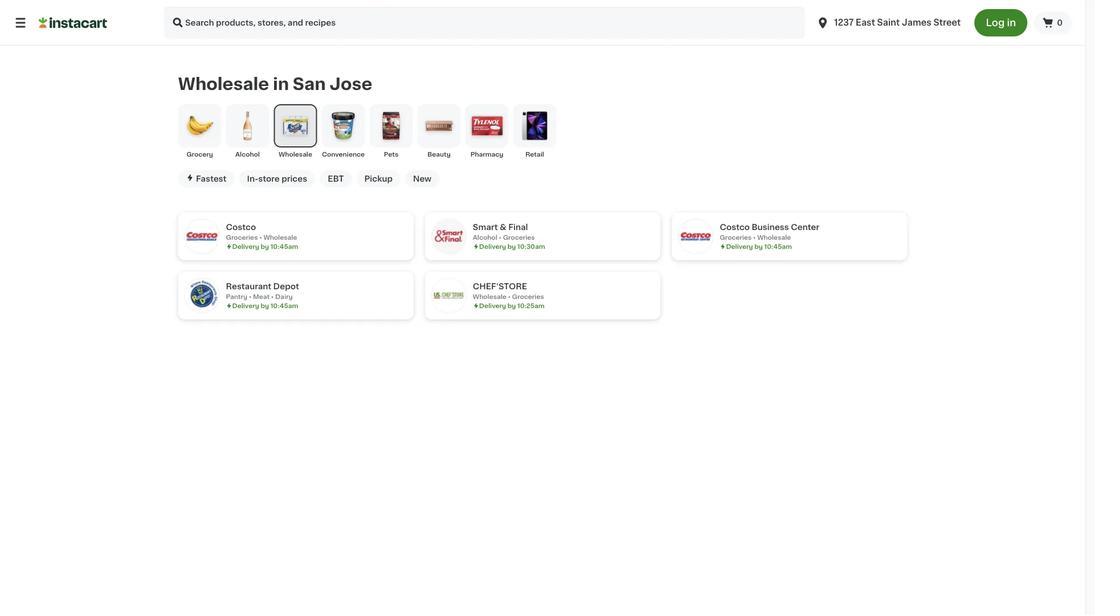 Task type: vqa. For each thing, say whether or not it's contained in the screenshot.
1237
yes



Task type: describe. For each thing, give the bounding box(es) containing it.
wholesale inside costco groceries • wholesale
[[264, 234, 297, 241]]

10:45am for depot
[[271, 303, 298, 309]]

costco business center image
[[679, 219, 713, 254]]

• inside costco business center groceries • wholesale
[[753, 234, 756, 241]]

beauty button
[[418, 104, 461, 159]]

center
[[791, 223, 820, 231]]

• inside smart & final alcohol • groceries
[[499, 234, 502, 241]]

pets button
[[370, 104, 413, 159]]

convenience button
[[322, 104, 365, 159]]

log in button
[[975, 9, 1028, 36]]

business
[[752, 223, 789, 231]]

delivery by 10:45am for business
[[726, 244, 792, 250]]

groceries inside costco business center groceries • wholesale
[[720, 234, 752, 241]]

grocery button
[[178, 104, 221, 159]]

log
[[986, 18, 1005, 28]]

prices
[[282, 175, 307, 183]]

costco for costco
[[226, 223, 256, 231]]

pharmacy button
[[465, 104, 509, 159]]

dairy
[[275, 294, 293, 300]]

• right meat at left top
[[271, 294, 274, 300]]

• down restaurant
[[249, 294, 252, 300]]

in-
[[247, 175, 258, 183]]

fastest
[[196, 175, 227, 183]]

wholesale inside "chef'store wholesale • groceries"
[[473, 294, 507, 300]]

smart & final image
[[432, 219, 466, 254]]

meat
[[253, 294, 270, 300]]

delivery by 10:30am
[[479, 244, 545, 250]]

by for business
[[755, 244, 763, 250]]

groceries inside costco groceries • wholesale
[[226, 234, 258, 241]]

wholesale inside button
[[279, 151, 312, 158]]

jose
[[330, 76, 372, 92]]

saint
[[877, 19, 900, 27]]

retail button
[[513, 104, 557, 159]]

groceries inside "chef'store wholesale • groceries"
[[512, 294, 544, 300]]

10:25am
[[518, 303, 545, 309]]

chef'store
[[473, 283, 527, 291]]

in for wholesale
[[273, 76, 289, 92]]

in-store prices
[[247, 175, 307, 183]]

pets
[[384, 151, 399, 158]]

wholesale in san jose
[[178, 76, 372, 92]]

east
[[856, 19, 875, 27]]

pharmacy
[[471, 151, 503, 158]]

wholesale up grocery button
[[178, 76, 269, 92]]

costco groceries • wholesale
[[226, 223, 297, 241]]

delivery by 10:45am for groceries
[[232, 244, 298, 250]]

0
[[1057, 19, 1063, 27]]

james
[[902, 19, 932, 27]]

store
[[258, 175, 280, 183]]

in-store prices button
[[239, 170, 315, 187]]

smart & final alcohol • groceries
[[473, 223, 535, 241]]

in for log
[[1007, 18, 1016, 28]]

chef'store wholesale • groceries
[[473, 283, 544, 300]]

wholesale button
[[274, 104, 317, 159]]

alcohol inside button
[[235, 151, 260, 158]]

costco for costco business center
[[720, 223, 750, 231]]

ebt button
[[320, 170, 352, 187]]

1237 east saint james street button
[[809, 7, 968, 39]]

final
[[508, 223, 528, 231]]

log in
[[986, 18, 1016, 28]]



Task type: locate. For each thing, give the bounding box(es) containing it.
alcohol inside smart & final alcohol • groceries
[[473, 234, 497, 241]]

10:45am down costco business center groceries • wholesale
[[765, 244, 792, 250]]

fastest button
[[178, 170, 235, 187]]

10:45am for business
[[765, 244, 792, 250]]

restaurant
[[226, 283, 271, 291]]

groceries right the "costco" image
[[226, 234, 258, 241]]

by
[[261, 244, 269, 250], [508, 244, 516, 250], [755, 244, 763, 250], [261, 303, 269, 309], [508, 303, 516, 309]]

delivery down costco business center groceries • wholesale
[[726, 244, 753, 250]]

ebt
[[328, 175, 344, 183]]

costco image
[[185, 219, 219, 254]]

pickup
[[364, 175, 393, 183]]

Search field
[[164, 7, 805, 39]]

groceries inside smart & final alcohol • groceries
[[503, 234, 535, 241]]

0 button
[[1035, 11, 1072, 34]]

costco inside costco business center groceries • wholesale
[[720, 223, 750, 231]]

wholesale down business
[[758, 234, 791, 241]]

&
[[500, 223, 507, 231]]

wholesale in san jose main content
[[0, 46, 1086, 338]]

costco inside costco groceries • wholesale
[[226, 223, 256, 231]]

0 horizontal spatial in
[[273, 76, 289, 92]]

10:45am for groceries
[[271, 244, 298, 250]]

by down "chef'store wholesale • groceries"
[[508, 303, 516, 309]]

• down '&'
[[499, 234, 502, 241]]

2 costco from the left
[[720, 223, 750, 231]]

by for groceries
[[261, 244, 269, 250]]

groceries right the costco business center image
[[720, 234, 752, 241]]

wholesale up the "depot"
[[264, 234, 297, 241]]

by down smart & final alcohol • groceries on the top left of page
[[508, 244, 516, 250]]

1 horizontal spatial costco
[[720, 223, 750, 231]]

1 vertical spatial in
[[273, 76, 289, 92]]

costco
[[226, 223, 256, 231], [720, 223, 750, 231]]

delivery by 10:45am
[[232, 244, 298, 250], [726, 244, 792, 250], [232, 303, 298, 309]]

pantry
[[226, 294, 247, 300]]

delivery by 10:25am
[[479, 303, 545, 309]]

by for depot
[[261, 303, 269, 309]]

san
[[293, 76, 326, 92]]

pickup button
[[356, 170, 401, 187]]

delivery down costco groceries • wholesale
[[232, 244, 259, 250]]

1237 east saint james street button
[[816, 7, 961, 39]]

0 vertical spatial alcohol
[[235, 151, 260, 158]]

delivery for groceries
[[232, 244, 259, 250]]

alcohol
[[235, 151, 260, 158], [473, 234, 497, 241]]

• inside costco groceries • wholesale
[[259, 234, 262, 241]]

10:30am
[[518, 244, 545, 250]]

delivery for business
[[726, 244, 753, 250]]

in inside main content
[[273, 76, 289, 92]]

wholesale inside costco business center groceries • wholesale
[[758, 234, 791, 241]]

delivery
[[232, 244, 259, 250], [479, 244, 506, 250], [726, 244, 753, 250], [232, 303, 259, 309], [479, 303, 506, 309]]

1 horizontal spatial in
[[1007, 18, 1016, 28]]

new
[[413, 175, 432, 183]]

new button
[[405, 170, 440, 187]]

by down meat at left top
[[261, 303, 269, 309]]

alcohol down smart
[[473, 234, 497, 241]]

0 vertical spatial in
[[1007, 18, 1016, 28]]

delivery by 10:45am down costco business center groceries • wholesale
[[726, 244, 792, 250]]

delivery by 10:45am down meat at left top
[[232, 303, 298, 309]]

street
[[934, 19, 961, 27]]

restaurant depot pantry • meat • dairy
[[226, 283, 299, 300]]

1 costco from the left
[[226, 223, 256, 231]]

groceries down "final"
[[503, 234, 535, 241]]

in left san
[[273, 76, 289, 92]]

• inside "chef'store wholesale • groceries"
[[508, 294, 511, 300]]

• up delivery by 10:25am
[[508, 294, 511, 300]]

1 vertical spatial alcohol
[[473, 234, 497, 241]]

delivery for &
[[479, 244, 506, 250]]

retail
[[526, 151, 544, 158]]

delivery by 10:45am for depot
[[232, 303, 298, 309]]

alcohol up in- at the left top of the page
[[235, 151, 260, 158]]

smart
[[473, 223, 498, 231]]

0 horizontal spatial costco
[[226, 223, 256, 231]]

restaurant depot image
[[185, 279, 219, 313]]

delivery down pantry
[[232, 303, 259, 309]]

costco right the "costco" image
[[226, 223, 256, 231]]

wholesale up prices
[[279, 151, 312, 158]]

10:45am
[[271, 244, 298, 250], [765, 244, 792, 250], [271, 303, 298, 309]]

•
[[259, 234, 262, 241], [499, 234, 502, 241], [753, 234, 756, 241], [249, 294, 252, 300], [271, 294, 274, 300], [508, 294, 511, 300]]

costco business center groceries • wholesale
[[720, 223, 820, 241]]

by down costco groceries • wholesale
[[261, 244, 269, 250]]

delivery down chef'store
[[479, 303, 506, 309]]

delivery by 10:45am down costco groceries • wholesale
[[232, 244, 298, 250]]

0 horizontal spatial alcohol
[[235, 151, 260, 158]]

costco left business
[[720, 223, 750, 231]]

grocery
[[186, 151, 213, 158]]

delivery for wholesale
[[479, 303, 506, 309]]

None search field
[[164, 7, 805, 39]]

in right log
[[1007, 18, 1016, 28]]

beauty
[[428, 151, 451, 158]]

convenience
[[322, 151, 365, 158]]

groceries up 10:25am
[[512, 294, 544, 300]]

10:45am down costco groceries • wholesale
[[271, 244, 298, 250]]

• up restaurant
[[259, 234, 262, 241]]

by for wholesale
[[508, 303, 516, 309]]

in
[[1007, 18, 1016, 28], [273, 76, 289, 92]]

1 horizontal spatial alcohol
[[473, 234, 497, 241]]

instacart logo image
[[39, 16, 107, 30]]

delivery for depot
[[232, 303, 259, 309]]

• down business
[[753, 234, 756, 241]]

wholesale down chef'store
[[473, 294, 507, 300]]

groceries
[[226, 234, 258, 241], [503, 234, 535, 241], [720, 234, 752, 241], [512, 294, 544, 300]]

in inside "button"
[[1007, 18, 1016, 28]]

by down costco business center groceries • wholesale
[[755, 244, 763, 250]]

alcohol button
[[226, 104, 269, 159]]

by for &
[[508, 244, 516, 250]]

1237
[[834, 19, 854, 27]]

chef'store image
[[432, 279, 466, 313]]

delivery down smart & final alcohol • groceries on the top left of page
[[479, 244, 506, 250]]

wholesale
[[178, 76, 269, 92], [279, 151, 312, 158], [264, 234, 297, 241], [758, 234, 791, 241], [473, 294, 507, 300]]

depot
[[273, 283, 299, 291]]

10:45am down dairy
[[271, 303, 298, 309]]

1237 east saint james street
[[834, 19, 961, 27]]



